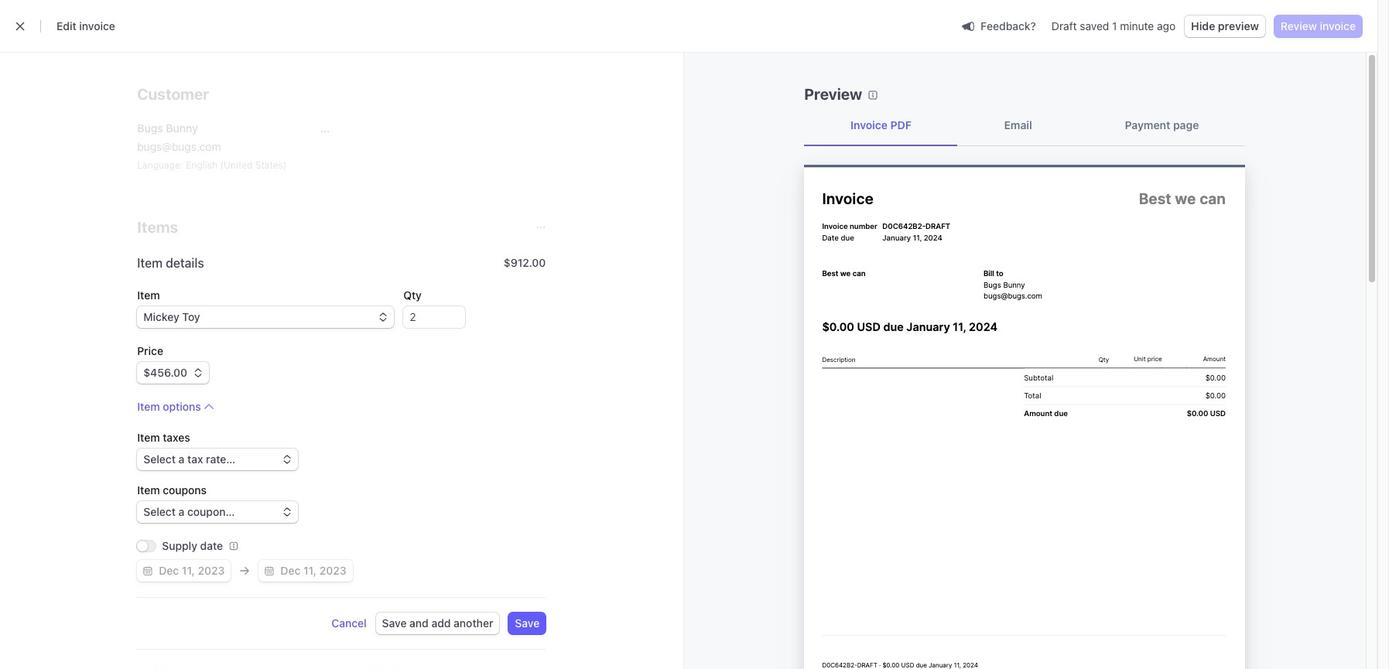 Task type: locate. For each thing, give the bounding box(es) containing it.
2 2023 from the left
[[320, 564, 346, 577]]

1 horizontal spatial svg image
[[194, 368, 203, 378]]

None text field
[[403, 307, 465, 328]]

price
[[137, 344, 163, 358]]

save right "another"
[[515, 617, 540, 630]]

4 item from the top
[[137, 431, 160, 444]]

5 item from the top
[[137, 484, 160, 497]]

item left coupons
[[137, 484, 160, 497]]

item options
[[137, 400, 201, 413]]

select for taxes
[[143, 453, 176, 466]]

select a tax rate… button
[[137, 449, 298, 471]]

supply
[[162, 539, 197, 553]]

2023 for svg icon
[[320, 564, 346, 577]]

1 dec 11, 2023 from the left
[[159, 564, 225, 577]]

0 horizontal spatial svg image
[[143, 567, 153, 576]]

2 a from the top
[[178, 505, 185, 519]]

details
[[166, 256, 204, 270]]

items
[[137, 218, 178, 236]]

a inside select a tax rate… dropdown button
[[178, 453, 185, 466]]

2 invoice from the left
[[1320, 19, 1356, 33]]

0 horizontal spatial dec 11, 2023 button
[[137, 560, 231, 582]]

preview
[[1218, 19, 1259, 33]]

1 horizontal spatial 2023
[[320, 564, 346, 577]]

select inside select a coupon… popup button
[[143, 505, 176, 519]]

2 save from the left
[[515, 617, 540, 630]]

11, right svg icon
[[303, 564, 317, 577]]

dec 11, 2023 down the supply date at left
[[159, 564, 225, 577]]

0 vertical spatial svg image
[[321, 127, 330, 136]]

1 horizontal spatial dec 11, 2023
[[281, 564, 346, 577]]

1 horizontal spatial 11,
[[303, 564, 317, 577]]

save inside button
[[382, 617, 407, 630]]

dec 11, 2023 right svg icon
[[281, 564, 346, 577]]

states)
[[255, 159, 287, 171]]

2 horizontal spatial svg image
[[321, 127, 330, 136]]

item
[[137, 256, 163, 270], [137, 289, 160, 302], [137, 400, 160, 413], [137, 431, 160, 444], [137, 484, 160, 497]]

save
[[382, 617, 407, 630], [515, 617, 540, 630]]

1 dec from the left
[[159, 564, 179, 577]]

1 a from the top
[[178, 453, 185, 466]]

save left the and
[[382, 617, 407, 630]]

invoice pdf
[[851, 118, 912, 132]]

1 horizontal spatial dec
[[281, 564, 301, 577]]

2023 down the date on the left
[[198, 564, 225, 577]]

1 11, from the left
[[182, 564, 195, 577]]

1 vertical spatial a
[[178, 505, 185, 519]]

hide preview button
[[1185, 15, 1265, 37]]

invoice
[[79, 19, 115, 33], [1320, 19, 1356, 33]]

mickey toy
[[143, 310, 200, 324]]

tab list containing invoice pdf
[[804, 105, 1246, 146]]

dec for svg image for dec 11, 2023
[[159, 564, 179, 577]]

review invoice button
[[1275, 15, 1362, 37]]

dec 11, 2023 button up cancel
[[259, 560, 353, 582]]

2023
[[198, 564, 225, 577], [320, 564, 346, 577]]

cancel button
[[331, 616, 367, 632]]

select down item taxes
[[143, 453, 176, 466]]

dec
[[159, 564, 179, 577], [281, 564, 301, 577]]

dec 11, 2023 button
[[137, 560, 231, 582], [259, 560, 353, 582]]

0 horizontal spatial dec 11, 2023
[[159, 564, 225, 577]]

1 dec 11, 2023 button from the left
[[137, 560, 231, 582]]

item up mickey
[[137, 289, 160, 302]]

invoice right review
[[1320, 19, 1356, 33]]

page
[[1173, 118, 1199, 132]]

item inside item options button
[[137, 400, 160, 413]]

2 11, from the left
[[303, 564, 317, 577]]

options
[[163, 400, 201, 413]]

svg image for $456.00
[[194, 368, 203, 378]]

2 select from the top
[[143, 505, 176, 519]]

select inside select a tax rate… dropdown button
[[143, 453, 176, 466]]

1 save from the left
[[382, 617, 407, 630]]

11, for svg image for dec 11, 2023
[[182, 564, 195, 577]]

1 vertical spatial select
[[143, 505, 176, 519]]

a left tax
[[178, 453, 185, 466]]

invoice right edit on the left top of the page
[[79, 19, 115, 33]]

item for item options
[[137, 400, 160, 413]]

dec 11, 2023 button down supply
[[137, 560, 231, 582]]

and
[[410, 617, 429, 630]]

2 vertical spatial svg image
[[143, 567, 153, 576]]

dec 11, 2023 for svg icon
[[281, 564, 346, 577]]

language:
[[137, 159, 183, 171]]

dec 11, 2023 for svg image for dec 11, 2023
[[159, 564, 225, 577]]

customer
[[137, 85, 209, 103]]

svg image
[[321, 127, 330, 136], [194, 368, 203, 378], [143, 567, 153, 576]]

3 item from the top
[[137, 400, 160, 413]]

0 vertical spatial a
[[178, 453, 185, 466]]

1 invoice from the left
[[79, 19, 115, 33]]

1 horizontal spatial invoice
[[1320, 19, 1356, 33]]

save for save and add another
[[382, 617, 407, 630]]

pdf
[[890, 118, 912, 132]]

item left the taxes
[[137, 431, 160, 444]]

item taxes
[[137, 431, 190, 444]]

invoice for review invoice
[[1320, 19, 1356, 33]]

dec 11, 2023
[[159, 564, 225, 577], [281, 564, 346, 577]]

2 item from the top
[[137, 289, 160, 302]]

save and add another button
[[376, 613, 500, 635]]

ago
[[1157, 19, 1176, 33]]

payment page
[[1125, 118, 1199, 132]]

a for coupon…
[[178, 505, 185, 519]]

2 dec 11, 2023 from the left
[[281, 564, 346, 577]]

0 horizontal spatial invoice
[[79, 19, 115, 33]]

item details
[[137, 256, 204, 270]]

11, down the supply date at left
[[182, 564, 195, 577]]

svg image inside $456.00 popup button
[[194, 368, 203, 378]]

1 2023 from the left
[[198, 564, 225, 577]]

1 horizontal spatial save
[[515, 617, 540, 630]]

feedback? button
[[956, 15, 1043, 37]]

select down item coupons
[[143, 505, 176, 519]]

1 select from the top
[[143, 453, 176, 466]]

dec down supply
[[159, 564, 179, 577]]

save inside button
[[515, 617, 540, 630]]

0 horizontal spatial save
[[382, 617, 407, 630]]

preview
[[804, 85, 862, 103]]

a down coupons
[[178, 505, 185, 519]]

supply date
[[162, 539, 223, 553]]

0 horizontal spatial 2023
[[198, 564, 225, 577]]

1 horizontal spatial dec 11, 2023 button
[[259, 560, 353, 582]]

2 dec from the left
[[281, 564, 301, 577]]

item left details at the left of page
[[137, 256, 163, 270]]

0 horizontal spatial dec
[[159, 564, 179, 577]]

11,
[[182, 564, 195, 577], [303, 564, 317, 577]]

tab list
[[804, 105, 1246, 146]]

0 horizontal spatial 11,
[[182, 564, 195, 577]]

bunny
[[166, 122, 198, 135]]

0 vertical spatial select
[[143, 453, 176, 466]]

2023 up cancel
[[320, 564, 346, 577]]

select
[[143, 453, 176, 466], [143, 505, 176, 519]]

invoice inside button
[[1320, 19, 1356, 33]]

a
[[178, 453, 185, 466], [178, 505, 185, 519]]

1 vertical spatial svg image
[[194, 368, 203, 378]]

1 item from the top
[[137, 256, 163, 270]]

a inside select a coupon… popup button
[[178, 505, 185, 519]]

minute
[[1120, 19, 1154, 33]]

dec right svg icon
[[281, 564, 301, 577]]

item left options
[[137, 400, 160, 413]]

edit
[[57, 19, 76, 33]]



Task type: vqa. For each thing, say whether or not it's contained in the screenshot.
View docs link associated with Your products
no



Task type: describe. For each thing, give the bounding box(es) containing it.
draft saved 1 minute ago
[[1052, 19, 1176, 33]]

english
[[186, 159, 218, 171]]

draft
[[1052, 19, 1077, 33]]

select a tax rate…
[[143, 453, 236, 466]]

11, for svg icon
[[303, 564, 317, 577]]

$456.00
[[143, 366, 187, 379]]

coupons
[[163, 484, 207, 497]]

dec for svg icon
[[281, 564, 301, 577]]

save for save
[[515, 617, 540, 630]]

item coupons
[[137, 484, 207, 497]]

bugs bunny bugs@bugs.com language: english (united states)
[[137, 122, 287, 171]]

saved
[[1080, 19, 1109, 33]]

invoice
[[851, 118, 888, 132]]

a for tax
[[178, 453, 185, 466]]

hide preview
[[1191, 19, 1259, 33]]

bugs@bugs.com
[[137, 140, 221, 153]]

review
[[1281, 19, 1317, 33]]

2 dec 11, 2023 button from the left
[[259, 560, 353, 582]]

rate…
[[206, 453, 236, 466]]

item for item taxes
[[137, 431, 160, 444]]

select a coupon… button
[[137, 502, 298, 523]]

tax
[[187, 453, 203, 466]]

payment
[[1125, 118, 1171, 132]]

item for item
[[137, 289, 160, 302]]

date
[[200, 539, 223, 553]]

cancel
[[331, 617, 367, 630]]

review invoice
[[1281, 19, 1356, 33]]

svg image
[[265, 567, 274, 576]]

qty
[[403, 289, 422, 302]]

$456.00 button
[[137, 362, 209, 384]]

save button
[[509, 613, 546, 635]]

mickey
[[143, 310, 179, 324]]

$912.00
[[504, 256, 546, 269]]

item options button
[[137, 399, 213, 415]]

another
[[454, 617, 493, 630]]

feedback?
[[981, 19, 1036, 32]]

item for item coupons
[[137, 484, 160, 497]]

toy
[[182, 310, 200, 324]]

email
[[1004, 118, 1032, 132]]

1
[[1112, 19, 1117, 33]]

item for item details
[[137, 256, 163, 270]]

add
[[431, 617, 451, 630]]

2023 for svg image for dec 11, 2023
[[198, 564, 225, 577]]

invoice for edit invoice
[[79, 19, 115, 33]]

(united
[[220, 159, 253, 171]]

bugs
[[137, 122, 163, 135]]

save and add another
[[382, 617, 493, 630]]

select for coupons
[[143, 505, 176, 519]]

taxes
[[163, 431, 190, 444]]

mickey toy button
[[137, 307, 394, 328]]

svg image for dec 11, 2023
[[143, 567, 153, 576]]

edit invoice
[[57, 19, 115, 33]]

coupon…
[[187, 505, 235, 519]]

select a coupon…
[[143, 505, 235, 519]]

hide
[[1191, 19, 1215, 33]]



